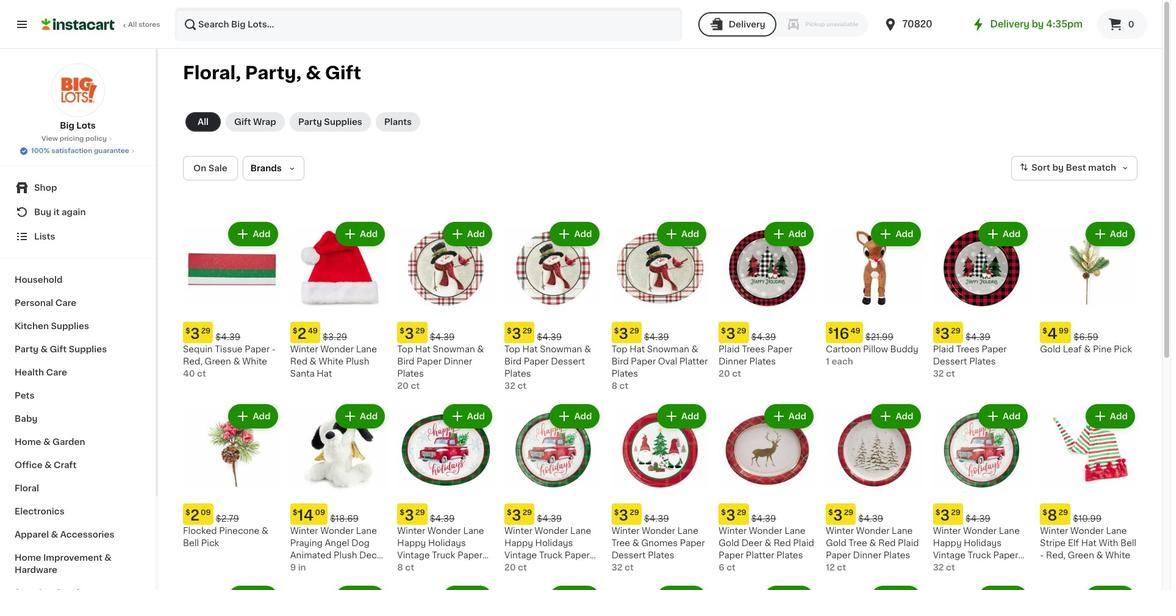Task type: locate. For each thing, give the bounding box(es) containing it.
by inside 'field'
[[1053, 164, 1064, 172]]

2 horizontal spatial snowman
[[647, 345, 689, 354]]

0 vertical spatial all
[[128, 21, 137, 28]]

gift down kitchen supplies
[[50, 345, 67, 354]]

29 inside $ 3 29 $4.39 top hat snowman & bird paper dessert plates 32 ct
[[523, 327, 532, 335]]

$ 3 29 $4.39 top hat snowman & bird paper dinner plates 20 ct
[[397, 327, 484, 390]]

wonder for winter wonder lane happy holidays vintage truck paper platter plates
[[428, 527, 461, 536]]

product group containing 8
[[1040, 402, 1138, 562]]

1 vertical spatial 2
[[190, 509, 200, 523]]

add button for top hat snowman & bird paper oval platter plates
[[658, 223, 705, 245]]

truck inside winter wonder lane happy holidays vintage truck paper dinner plates
[[539, 552, 563, 560]]

lane inside winter wonder lane gold tree & red plaid paper dinner plates 12 ct
[[892, 527, 913, 536]]

top for $ 3 29 $4.39 top hat snowman & bird paper dinner plates 20 ct
[[397, 345, 413, 354]]

1 vertical spatial platter
[[746, 552, 775, 560]]

gold inside winter wonder lane gold tree & red plaid paper dinner plates 12 ct
[[826, 540, 847, 548]]

09 for 2
[[201, 510, 211, 517]]

home
[[15, 438, 41, 447], [15, 554, 41, 563]]

0 horizontal spatial red,
[[183, 357, 203, 366]]

gold for winter wonder lane gold tree & red plaid paper dinner plates
[[826, 540, 847, 548]]

2 horizontal spatial platter
[[746, 552, 775, 560]]

1 49 from the left
[[851, 327, 861, 335]]

product group containing 16
[[826, 220, 924, 368]]

$3.29 original price: $4.39 element for $ 3 29 $4.39 top hat snowman & bird paper dessert plates 32 ct
[[505, 322, 602, 343]]

snowman for $ 3 29 $4.39 top hat snowman & bird paper dinner plates 20 ct
[[433, 345, 475, 354]]

1 horizontal spatial 09
[[315, 510, 325, 517]]

0 vertical spatial pick
[[1114, 345, 1132, 354]]

pick
[[1114, 345, 1132, 354], [201, 540, 219, 548]]

wonder for winter wonder lane happy holidays vintage truck paper dessert plates
[[963, 527, 997, 536]]

$3.29 original price: $4.39 element
[[183, 322, 280, 343], [505, 322, 602, 343], [397, 322, 495, 343], [612, 322, 709, 343], [719, 322, 816, 343], [933, 322, 1031, 343], [505, 504, 602, 526], [826, 504, 924, 526], [397, 504, 495, 526], [612, 504, 709, 526], [719, 504, 816, 526], [933, 504, 1031, 526]]

lane inside the winter wonder lane praying angel dog animated plush decor - white & black
[[356, 527, 377, 536]]

1 happy from the left
[[505, 540, 533, 548]]

bird inside $ 3 29 $4.39 top hat snowman & bird paper dinner plates 20 ct
[[397, 357, 415, 366]]

3 $ 3 29 from the left
[[400, 509, 425, 523]]

red, down stripe
[[1046, 552, 1066, 560]]

home up office
[[15, 438, 41, 447]]

$4.39 inside $ 3 29 $4.39 top hat snowman & bird paper dessert plates 32 ct
[[537, 333, 562, 341]]

pricing
[[60, 135, 84, 142]]

plush inside the winter wonder lane praying angel dog animated plush decor - white & black
[[334, 552, 357, 560]]

lane inside winter wonder lane happy holidays vintage truck paper dinner plates
[[570, 527, 591, 536]]

29 inside $ 3 29 $4.39 top hat snowman & bird paper dinner plates 20 ct
[[415, 327, 425, 335]]

& inside the winter wonder lane praying angel dog animated plush decor - white & black
[[323, 564, 330, 573]]

0 horizontal spatial 20
[[397, 382, 409, 390]]

flocked pinecone & bell pick
[[183, 527, 268, 548]]

0 vertical spatial green
[[205, 357, 231, 366]]

ct inside $ 3 29 $4.39 top hat snowman & bird paper dinner plates 20 ct
[[411, 382, 420, 390]]

home improvement & hardware link
[[7, 547, 148, 582]]

2 for $ 2 09
[[190, 509, 200, 523]]

2 truck from the left
[[432, 552, 455, 560]]

it
[[54, 208, 60, 217]]

1 top from the left
[[505, 345, 520, 354]]

2 tree from the left
[[612, 540, 630, 548]]

2 vertical spatial gift
[[50, 345, 67, 354]]

1 horizontal spatial 2
[[297, 327, 307, 341]]

winter
[[290, 345, 318, 354], [505, 527, 533, 536], [826, 527, 854, 536], [290, 527, 318, 536], [397, 527, 425, 536], [612, 527, 640, 536], [719, 527, 747, 536], [933, 527, 961, 536], [1040, 527, 1069, 536]]

4
[[1048, 327, 1058, 341]]

2 vertical spatial supplies
[[69, 345, 107, 354]]

shop
[[34, 184, 57, 192]]

add button for winter wonder lane gold deer & red plaid paper platter plates
[[766, 406, 813, 427]]

red, up 40
[[183, 357, 203, 366]]

truck for dessert
[[968, 552, 991, 560]]

add for gold leaf & pine pick
[[1110, 230, 1128, 239]]

plush
[[346, 357, 369, 366], [334, 552, 357, 560]]

paper inside $ 3 29 $4.39 plaid trees paper dinner plates 20 ct
[[768, 345, 793, 354]]

1 09 from the left
[[201, 510, 211, 517]]

happy up 32 ct
[[933, 540, 962, 548]]

3 snowman from the left
[[647, 345, 689, 354]]

holidays inside winter wonder lane happy holidays vintage truck paper dessert plates
[[964, 540, 1002, 548]]

pinecone
[[219, 527, 259, 536]]

wonder for winter wonder lane gold tree & red plaid paper dinner plates 12 ct
[[856, 527, 890, 536]]

3
[[190, 327, 200, 341], [512, 327, 521, 341], [405, 327, 414, 341], [619, 327, 629, 341], [726, 327, 736, 341], [941, 327, 950, 341], [512, 509, 521, 523], [833, 509, 843, 523], [405, 509, 414, 523], [619, 509, 629, 523], [726, 509, 736, 523], [941, 509, 950, 523]]

vintage up the 8 ct
[[397, 552, 430, 560]]

4 $ 3 29 from the left
[[614, 509, 639, 523]]

1 vintage from the left
[[505, 552, 537, 560]]

holidays for dessert
[[964, 540, 1002, 548]]

bell down flocked
[[183, 540, 199, 548]]

2 horizontal spatial 20
[[719, 370, 730, 378]]

supplies left plants
[[324, 118, 362, 126]]

lists
[[34, 232, 55, 241]]

by right "sort" at top right
[[1053, 164, 1064, 172]]

plates
[[750, 357, 776, 366], [970, 357, 996, 366], [505, 370, 531, 378], [397, 370, 424, 378], [612, 370, 638, 378], [884, 552, 911, 560], [648, 552, 675, 560], [777, 552, 803, 560], [535, 564, 562, 572], [428, 564, 455, 573], [970, 564, 996, 573]]

0 horizontal spatial snowman
[[433, 345, 475, 354]]

$ inside '$ 3 29 $4.39 top hat snowman & bird paper oval platter plates 8 ct'
[[614, 327, 619, 335]]

hat
[[523, 345, 538, 354], [415, 345, 431, 354], [630, 345, 645, 354], [317, 370, 332, 378], [1082, 540, 1097, 548]]

0 vertical spatial by
[[1032, 20, 1044, 29]]

1 horizontal spatial party
[[298, 118, 322, 126]]

2 09 from the left
[[315, 510, 325, 517]]

dog
[[352, 540, 370, 548]]

2 horizontal spatial red
[[879, 540, 896, 548]]

platter inside '$ 3 29 $4.39 top hat snowman & bird paper oval platter plates 8 ct'
[[680, 357, 708, 366]]

top inside '$ 3 29 $4.39 top hat snowman & bird paper oval platter plates 8 ct'
[[612, 345, 628, 354]]

2 horizontal spatial holidays
[[964, 540, 1002, 548]]

supplies down kitchen supplies link
[[69, 345, 107, 354]]

1 holidays from the left
[[535, 540, 573, 548]]

snowman inside $ 3 29 $4.39 top hat snowman & bird paper dinner plates 20 ct
[[433, 345, 475, 354]]

1 horizontal spatial truck
[[539, 552, 563, 560]]

dinner inside $ 3 29 $4.39 plaid trees paper dinner plates 20 ct
[[719, 357, 747, 366]]

add for flocked pinecone & bell pick
[[253, 412, 271, 421]]

0 horizontal spatial bell
[[183, 540, 199, 548]]

0 horizontal spatial -
[[272, 345, 276, 354]]

dinner
[[444, 357, 472, 366], [719, 357, 747, 366], [853, 552, 882, 560], [505, 564, 533, 572]]

snowman
[[540, 345, 582, 354], [433, 345, 475, 354], [647, 345, 689, 354]]

care for personal care
[[55, 299, 76, 308]]

gold left 'deer'
[[719, 540, 740, 548]]

household
[[15, 276, 63, 284]]

$ 3 29 up winter wonder lane happy holidays vintage truck paper platter plates
[[400, 509, 425, 523]]

$3.29 original price: $4.39 element for $ 3 29 $4.39 plaid trees paper dinner plates 20 ct
[[719, 322, 816, 343]]

2 bird from the left
[[397, 357, 415, 366]]

2 vintage from the left
[[397, 552, 430, 560]]

0 vertical spatial platter
[[680, 357, 708, 366]]

party for party & gift supplies
[[15, 345, 38, 354]]

09 inside the $ 2 09
[[201, 510, 211, 517]]

$ 3 29 up winter wonder lane gold tree & red plaid paper dinner plates 12 ct
[[829, 509, 854, 523]]

49 left $3.29
[[308, 327, 318, 335]]

pick down flocked
[[201, 540, 219, 548]]

bird inside $ 3 29 $4.39 top hat snowman & bird paper dessert plates 32 ct
[[505, 357, 522, 366]]

3 truck from the left
[[968, 552, 991, 560]]

1 vertical spatial 20
[[397, 382, 409, 390]]

$ 3 29 up 'deer'
[[721, 509, 747, 523]]

1 horizontal spatial tree
[[849, 540, 867, 548]]

all for all stores
[[128, 21, 137, 28]]

0 horizontal spatial gold
[[719, 540, 740, 548]]

09
[[201, 510, 211, 517], [315, 510, 325, 517]]

12
[[826, 564, 835, 572]]

0 vertical spatial care
[[55, 299, 76, 308]]

add for winter wonder lane gold tree & red plaid paper dinner plates
[[896, 412, 914, 421]]

0 horizontal spatial red
[[290, 357, 308, 366]]

truck for dinner
[[539, 552, 563, 560]]

party right wrap
[[298, 118, 322, 126]]

0 horizontal spatial truck
[[432, 552, 455, 560]]

stores
[[138, 21, 160, 28]]

1 vertical spatial -
[[1040, 552, 1044, 560]]

2 horizontal spatial bird
[[612, 357, 629, 366]]

gold
[[1040, 345, 1061, 354], [826, 540, 847, 548], [719, 540, 740, 548]]

pillow
[[863, 345, 888, 354]]

white inside $ 2 49 $3.29 winter wonder lane red & white plush santa hat
[[319, 357, 344, 366]]

green inside $ 3 29 $4.39 sequin tissue paper - red, green & white 40 ct
[[205, 357, 231, 366]]

pick right 'pine'
[[1114, 345, 1132, 354]]

29 inside $ 3 29 $4.39 plaid trees paper dinner plates 20 ct
[[737, 327, 747, 335]]

lane for winter wonder lane praying angel dog animated plush decor - white & black
[[356, 527, 377, 536]]

hat for winter wonder lane stripe elf hat with bell - red, green & white
[[1082, 540, 1097, 548]]

home for home improvement & hardware
[[15, 554, 41, 563]]

2 horizontal spatial gift
[[325, 64, 361, 82]]

1 horizontal spatial red,
[[1046, 552, 1066, 560]]

big lots
[[60, 121, 96, 130]]

delivery button
[[698, 12, 777, 37]]

$ 3 29 for winter wonder lane gold tree & red plaid paper dinner plates
[[829, 509, 854, 523]]

2 vertical spatial -
[[290, 564, 294, 573]]

white inside winter wonder lane stripe elf hat with bell - red, green & white
[[1106, 552, 1131, 560]]

gold inside $ 4 99 $6.59 gold leaf & pine pick
[[1040, 345, 1061, 354]]

wonder inside winter wonder lane gold tree & red plaid paper dinner plates 12 ct
[[856, 527, 890, 536]]

$ 3 29 up winter wonder lane happy holidays vintage truck paper dinner plates at the bottom
[[507, 509, 532, 523]]

winter for winter wonder lane tree & gnomes paper dessert plates 32 ct
[[612, 527, 640, 536]]

29 inside $ 3 29 $4.39 sequin tissue paper - red, green & white 40 ct
[[201, 327, 211, 335]]

gift left wrap
[[234, 118, 251, 126]]

gold for winter wonder lane gold deer & red plaid paper platter plates
[[719, 540, 740, 548]]

paper
[[245, 345, 270, 354], [768, 345, 793, 354], [982, 345, 1007, 354], [524, 357, 549, 366], [417, 357, 442, 366], [631, 357, 656, 366], [680, 540, 705, 548], [565, 552, 590, 560], [826, 552, 851, 560], [458, 552, 483, 560], [719, 552, 744, 560], [994, 552, 1019, 560]]

electronics
[[15, 508, 64, 516]]

1 vertical spatial all
[[198, 118, 209, 126]]

gift
[[325, 64, 361, 82], [234, 118, 251, 126], [50, 345, 67, 354]]

- left in at left bottom
[[290, 564, 294, 573]]

$4.39 inside '$ 3 29 $4.39 top hat snowman & bird paper oval platter plates 8 ct'
[[644, 333, 669, 341]]

& inside winter wonder lane gold tree & red plaid paper dinner plates 12 ct
[[870, 540, 877, 548]]

winter for winter wonder lane happy holidays vintage truck paper dessert plates
[[933, 527, 961, 536]]

white down tissue
[[242, 357, 267, 366]]

1 horizontal spatial bird
[[505, 357, 522, 366]]

paper inside winter wonder lane happy holidays vintage truck paper platter plates
[[458, 552, 483, 560]]

$3.29 original price: $4.39 element for $ 3 29 $4.39 plaid trees paper dessert plates 32 ct
[[933, 322, 1031, 343]]

holidays inside winter wonder lane happy holidays vintage truck paper dinner plates
[[535, 540, 573, 548]]

2 vertical spatial 20
[[505, 564, 516, 572]]

0 horizontal spatial top
[[397, 345, 413, 354]]

0 vertical spatial gift
[[325, 64, 361, 82]]

1 horizontal spatial red
[[774, 540, 791, 548]]

2 $ 3 29 from the left
[[829, 509, 854, 523]]

9
[[290, 564, 296, 573]]

49 for 16
[[851, 327, 861, 335]]

2 up flocked
[[190, 509, 200, 523]]

$2.09 original price: $2.79 element
[[183, 504, 280, 526]]

0 vertical spatial party
[[298, 118, 322, 126]]

0 horizontal spatial pick
[[201, 540, 219, 548]]

wonder for winter wonder lane tree & gnomes paper dessert plates 32 ct
[[642, 527, 675, 536]]

1 $ 3 29 from the left
[[507, 509, 532, 523]]

hat inside winter wonder lane stripe elf hat with bell - red, green & white
[[1082, 540, 1097, 548]]

party
[[298, 118, 322, 126], [15, 345, 38, 354]]

all left the stores
[[128, 21, 137, 28]]

0 horizontal spatial bird
[[397, 357, 415, 366]]

$ 3 29 for winter wonder lane happy holidays vintage truck paper dessert plates
[[936, 509, 961, 523]]

1 trees from the left
[[742, 345, 766, 354]]

1 horizontal spatial -
[[290, 564, 294, 573]]

tree inside winter wonder lane tree & gnomes paper dessert plates 32 ct
[[612, 540, 630, 548]]

care down the party & gift supplies on the left of the page
[[46, 369, 67, 377]]

4:35pm
[[1046, 20, 1083, 29]]

brands
[[251, 164, 282, 173]]

09 for 14
[[315, 510, 325, 517]]

party up health
[[15, 345, 38, 354]]

09 up flocked
[[201, 510, 211, 517]]

bird for $ 3 29 $4.39 top hat snowman & bird paper oval platter plates 8 ct
[[612, 357, 629, 366]]

on sale
[[193, 164, 227, 173]]

winter inside winter wonder lane happy holidays vintage truck paper dessert plates
[[933, 527, 961, 536]]

1 horizontal spatial all
[[198, 118, 209, 126]]

$ 3 29 $4.39 top hat snowman & bird paper oval platter plates 8 ct
[[612, 327, 708, 390]]

home & garden link
[[7, 431, 148, 454]]

0 vertical spatial 20
[[719, 370, 730, 378]]

lane inside winter wonder lane happy holidays vintage truck paper platter plates
[[463, 527, 484, 536]]

bell inside winter wonder lane stripe elf hat with bell - red, green & white
[[1121, 540, 1137, 548]]

add for winter wonder lane red & white plush santa hat
[[360, 230, 378, 239]]

$16.49 original price: $21.99 element
[[826, 322, 924, 343]]

add button for top hat snowman & bird paper dessert plates
[[551, 223, 598, 245]]

2 49 from the left
[[308, 327, 318, 335]]

add for top hat snowman & bird paper dessert plates
[[574, 230, 592, 239]]

add for top hat snowman & bird paper oval platter plates
[[682, 230, 699, 239]]

lane for winter wonder lane stripe elf hat with bell - red, green & white
[[1106, 527, 1127, 536]]

5 $ 3 29 from the left
[[721, 509, 747, 523]]

1 bell from the left
[[183, 540, 199, 548]]

supplies inside party & gift supplies link
[[69, 345, 107, 354]]

0 horizontal spatial happy
[[397, 540, 426, 548]]

gift wrap link
[[226, 112, 285, 132]]

snowman for $ 3 29 $4.39 top hat snowman & bird paper dessert plates 32 ct
[[540, 345, 582, 354]]

2 holidays from the left
[[428, 540, 466, 548]]

hardware
[[15, 566, 57, 575]]

None search field
[[174, 7, 683, 41]]

2 trees from the left
[[957, 345, 980, 354]]

$ 3 29 up winter wonder lane happy holidays vintage truck paper dessert plates
[[936, 509, 961, 523]]

vintage inside winter wonder lane happy holidays vintage truck paper dessert plates
[[933, 552, 966, 560]]

3 vintage from the left
[[933, 552, 966, 560]]

0 vertical spatial home
[[15, 438, 41, 447]]

floral,
[[183, 64, 241, 82]]

3 holidays from the left
[[964, 540, 1002, 548]]

happy inside winter wonder lane happy holidays vintage truck paper platter plates
[[397, 540, 426, 548]]

with
[[1099, 540, 1119, 548]]

party & gift supplies
[[15, 345, 107, 354]]

vintage up 32 ct
[[933, 552, 966, 560]]

32 inside $ 3 29 $4.39 top hat snowman & bird paper dessert plates 32 ct
[[505, 382, 516, 390]]

0 vertical spatial supplies
[[324, 118, 362, 126]]

2 happy from the left
[[397, 540, 426, 548]]

1 home from the top
[[15, 438, 41, 447]]

1 horizontal spatial gold
[[826, 540, 847, 548]]

cartoon pillow buddy 1 each
[[826, 345, 919, 366]]

1 horizontal spatial 20
[[505, 564, 516, 572]]

red,
[[183, 357, 203, 366], [1046, 552, 1066, 560]]

hat inside $ 3 29 $4.39 top hat snowman & bird paper dinner plates 20 ct
[[415, 345, 431, 354]]

1 horizontal spatial 8
[[612, 382, 618, 390]]

happy up 20 ct
[[505, 540, 533, 548]]

plaid
[[719, 345, 740, 354], [933, 345, 954, 354], [898, 540, 919, 548], [793, 540, 814, 548]]

trees for $ 3 29 $4.39 plaid trees paper dessert plates 32 ct
[[957, 345, 980, 354]]

0 vertical spatial red,
[[183, 357, 203, 366]]

1 horizontal spatial top
[[505, 345, 520, 354]]

lane inside winter wonder lane gold deer & red plaid paper platter plates 6 ct
[[785, 527, 806, 536]]

$14.09 original price: $18.69 element
[[290, 504, 388, 526]]

add button for winter wonder lane happy holidays vintage truck paper dessert plates
[[980, 406, 1027, 427]]

add for plaid trees paper dinner plates
[[789, 230, 807, 239]]

floral, party, & gift
[[183, 64, 361, 82]]

1 horizontal spatial trees
[[957, 345, 980, 354]]

0 horizontal spatial vintage
[[397, 552, 430, 560]]

vintage up 20 ct
[[505, 552, 537, 560]]

sort by
[[1032, 164, 1064, 172]]

$21.99
[[866, 333, 894, 341]]

6 $ 3 29 from the left
[[936, 509, 961, 523]]

0 horizontal spatial green
[[205, 357, 231, 366]]

improvement
[[43, 554, 102, 563]]

0 vertical spatial 2
[[297, 327, 307, 341]]

personal care link
[[7, 292, 148, 315]]

buddy
[[891, 345, 919, 354]]

1 snowman from the left
[[540, 345, 582, 354]]

plates inside $ 3 29 $4.39 plaid trees paper dinner plates 20 ct
[[750, 357, 776, 366]]

1 horizontal spatial bell
[[1121, 540, 1137, 548]]

0 vertical spatial plush
[[346, 357, 369, 366]]

1 vertical spatial party
[[15, 345, 38, 354]]

holidays inside winter wonder lane happy holidays vintage truck paper platter plates
[[428, 540, 466, 548]]

49
[[851, 327, 861, 335], [308, 327, 318, 335]]

& inside winter wonder lane tree & gnomes paper dessert plates 32 ct
[[632, 540, 639, 548]]

0 vertical spatial 8
[[612, 382, 618, 390]]

red inside winter wonder lane gold deer & red plaid paper platter plates 6 ct
[[774, 540, 791, 548]]

2 horizontal spatial top
[[612, 345, 628, 354]]

add button for cartoon pillow buddy
[[873, 223, 920, 245]]

32 ct
[[933, 564, 955, 573]]

Search field
[[176, 9, 681, 40]]

home inside 'home improvement & hardware'
[[15, 554, 41, 563]]

0 vertical spatial -
[[272, 345, 276, 354]]

1 horizontal spatial snowman
[[540, 345, 582, 354]]

1 horizontal spatial by
[[1053, 164, 1064, 172]]

gift up party supplies link
[[325, 64, 361, 82]]

service type group
[[698, 12, 869, 37]]

wonder inside the winter wonder lane praying angel dog animated plush decor - white & black
[[320, 527, 354, 536]]

- inside the winter wonder lane praying angel dog animated plush decor - white & black
[[290, 564, 294, 573]]

wrap
[[253, 118, 276, 126]]

instacart logo image
[[41, 17, 115, 32]]

$3.29 original price: $4.39 element for winter wonder lane tree & gnomes paper dessert plates 32 ct
[[612, 504, 709, 526]]

$ inside $ 3 29 $4.39 plaid trees paper dessert plates 32 ct
[[936, 327, 941, 335]]

party supplies link
[[290, 112, 371, 132]]

lane inside winter wonder lane happy holidays vintage truck paper dessert plates
[[999, 527, 1020, 536]]

2 horizontal spatial gold
[[1040, 345, 1061, 354]]

1 vertical spatial by
[[1053, 164, 1064, 172]]

bell right with
[[1121, 540, 1137, 548]]

add button for winter wonder lane gold tree & red plaid paper dinner plates
[[873, 406, 920, 427]]

plants
[[384, 118, 412, 126]]

winter for winter wonder lane happy holidays vintage truck paper platter plates
[[397, 527, 425, 536]]

sequin
[[183, 345, 213, 354]]

1 vertical spatial care
[[46, 369, 67, 377]]

2 horizontal spatial truck
[[968, 552, 991, 560]]

decor
[[359, 552, 386, 560]]

2 horizontal spatial happy
[[933, 540, 962, 548]]

lane for winter wonder lane tree & gnomes paper dessert plates 32 ct
[[678, 527, 699, 536]]

1 horizontal spatial happy
[[505, 540, 533, 548]]

0 horizontal spatial 2
[[190, 509, 200, 523]]

0 horizontal spatial delivery
[[729, 20, 766, 29]]

49 right 16
[[851, 327, 861, 335]]

$18.69
[[330, 515, 359, 524]]

supplies up party & gift supplies link
[[51, 322, 89, 331]]

3 inside '$ 3 29 $4.39 top hat snowman & bird paper oval platter plates 8 ct'
[[619, 327, 629, 341]]

kitchen
[[15, 322, 49, 331]]

1 vertical spatial supplies
[[51, 322, 89, 331]]

ct inside $ 3 29 $4.39 sequin tissue paper - red, green & white 40 ct
[[197, 370, 206, 378]]

lane for winter wonder lane happy holidays vintage truck paper platter plates
[[463, 527, 484, 536]]

2 horizontal spatial vintage
[[933, 552, 966, 560]]

care for health care
[[46, 369, 67, 377]]

product group
[[183, 220, 280, 380], [290, 220, 388, 380], [397, 220, 495, 392], [505, 220, 602, 392], [612, 220, 709, 392], [719, 220, 816, 380], [826, 220, 924, 368], [933, 220, 1031, 380], [1040, 220, 1138, 355], [183, 402, 280, 550], [290, 402, 388, 574], [397, 402, 495, 574], [505, 402, 602, 574], [612, 402, 709, 574], [719, 402, 816, 574], [826, 402, 924, 574], [933, 402, 1031, 574], [1040, 402, 1138, 562], [183, 584, 280, 591], [290, 584, 388, 591], [397, 584, 495, 591], [505, 584, 602, 591], [612, 584, 709, 591], [719, 584, 816, 591], [826, 584, 924, 591], [933, 584, 1031, 591], [1040, 584, 1138, 591]]

happy for 8
[[397, 540, 426, 548]]

winter inside winter wonder lane stripe elf hat with bell - red, green & white
[[1040, 527, 1069, 536]]

add button for plaid trees paper dessert plates
[[980, 223, 1027, 245]]

white down $3.29
[[319, 357, 344, 366]]

1 horizontal spatial holidays
[[535, 540, 573, 548]]

match
[[1088, 164, 1117, 172]]

$
[[185, 327, 190, 335], [507, 327, 512, 335], [829, 327, 833, 335], [293, 327, 297, 335], [400, 327, 405, 335], [614, 327, 619, 335], [721, 327, 726, 335], [936, 327, 941, 335], [1043, 327, 1048, 335], [185, 510, 190, 517], [507, 510, 512, 517], [829, 510, 833, 517], [293, 510, 297, 517], [400, 510, 405, 517], [614, 510, 619, 517], [721, 510, 726, 517], [936, 510, 941, 517], [1043, 510, 1048, 517]]

$ 3 29 for winter wonder lane happy holidays vintage truck paper platter plates
[[400, 509, 425, 523]]

winter inside winter wonder lane happy holidays vintage truck paper platter plates
[[397, 527, 425, 536]]

2 horizontal spatial 8
[[1048, 509, 1058, 523]]

0 horizontal spatial 49
[[308, 327, 318, 335]]

add button for winter wonder lane happy holidays vintage truck paper platter plates
[[444, 406, 491, 427]]

holidays
[[535, 540, 573, 548], [428, 540, 466, 548], [964, 540, 1002, 548]]

trees for $ 3 29 $4.39 plaid trees paper dinner plates 20 ct
[[742, 345, 766, 354]]

white down with
[[1106, 552, 1131, 560]]

1 vertical spatial home
[[15, 554, 41, 563]]

guarantee
[[94, 148, 129, 154]]

- right tissue
[[272, 345, 276, 354]]

gnomes
[[642, 540, 678, 548]]

happy up the 8 ct
[[397, 540, 426, 548]]

bird inside '$ 3 29 $4.39 top hat snowman & bird paper oval platter plates 8 ct'
[[612, 357, 629, 366]]

1 horizontal spatial vintage
[[505, 552, 537, 560]]

1 horizontal spatial gift
[[234, 118, 251, 126]]

1 vertical spatial green
[[1068, 552, 1095, 560]]

2 horizontal spatial -
[[1040, 552, 1044, 560]]

3 inside $ 3 29 $4.39 top hat snowman & bird paper dessert plates 32 ct
[[512, 327, 521, 341]]

dessert inside winter wonder lane tree & gnomes paper dessert plates 32 ct
[[612, 552, 646, 560]]

$6.59
[[1074, 333, 1099, 341]]

happy inside winter wonder lane happy holidays vintage truck paper dinner plates
[[505, 540, 533, 548]]

white down the animated
[[296, 564, 321, 573]]

apparel
[[15, 531, 49, 539]]

$4.39
[[216, 333, 241, 341], [537, 333, 562, 341], [430, 333, 455, 341], [644, 333, 669, 341], [751, 333, 776, 341], [966, 333, 991, 341], [537, 515, 562, 524], [859, 515, 884, 524], [430, 515, 455, 524], [644, 515, 669, 524], [751, 515, 776, 524], [966, 515, 991, 524]]

electronics link
[[7, 500, 148, 523]]

lane
[[356, 345, 377, 354], [570, 527, 591, 536], [892, 527, 913, 536], [356, 527, 377, 536], [463, 527, 484, 536], [678, 527, 699, 536], [785, 527, 806, 536], [999, 527, 1020, 536], [1106, 527, 1127, 536]]

3 bird from the left
[[612, 357, 629, 366]]

snowman inside $ 3 29 $4.39 top hat snowman & bird paper dessert plates 32 ct
[[540, 345, 582, 354]]

dinner inside winter wonder lane gold tree & red plaid paper dinner plates 12 ct
[[853, 552, 882, 560]]

1 vertical spatial plush
[[334, 552, 357, 560]]

by left the '4:35pm'
[[1032, 20, 1044, 29]]

wonder inside winter wonder lane gold deer & red plaid paper platter plates 6 ct
[[749, 527, 783, 536]]

gold down 4
[[1040, 345, 1061, 354]]

gold up 12
[[826, 540, 847, 548]]

20 inside $ 3 29 $4.39 top hat snowman & bird paper dinner plates 20 ct
[[397, 382, 409, 390]]

2 top from the left
[[397, 345, 413, 354]]

green down elf
[[1068, 552, 1095, 560]]

1 horizontal spatial 49
[[851, 327, 861, 335]]

view pricing policy link
[[41, 134, 114, 144]]

all up on
[[198, 118, 209, 126]]

1 bird from the left
[[505, 357, 522, 366]]

3 happy from the left
[[933, 540, 962, 548]]

add for top hat snowman & bird paper dinner plates
[[467, 230, 485, 239]]

09 right '14'
[[315, 510, 325, 517]]

8 inside '$ 3 29 $4.39 top hat snowman & bird paper oval platter plates 8 ct'
[[612, 382, 618, 390]]

accessories
[[60, 531, 114, 539]]

top inside $ 3 29 $4.39 top hat snowman & bird paper dessert plates 32 ct
[[505, 345, 520, 354]]

1 tree from the left
[[849, 540, 867, 548]]

- down stripe
[[1040, 552, 1044, 560]]

1 truck from the left
[[539, 552, 563, 560]]

2 bell from the left
[[1121, 540, 1137, 548]]

3 top from the left
[[612, 345, 628, 354]]

0 horizontal spatial tree
[[612, 540, 630, 548]]

red for winter wonder lane gold tree & red plaid paper dinner plates 12 ct
[[879, 540, 896, 548]]

wonder inside winter wonder lane happy holidays vintage truck paper dinner plates
[[535, 527, 568, 536]]

care up kitchen supplies link
[[55, 299, 76, 308]]

green down tissue
[[205, 357, 231, 366]]

2 left $3.29
[[297, 327, 307, 341]]

2 vertical spatial platter
[[397, 564, 426, 573]]

plush down $3.29
[[346, 357, 369, 366]]

0 horizontal spatial holidays
[[428, 540, 466, 548]]

oval
[[658, 357, 677, 366]]

plush inside $ 2 49 $3.29 winter wonder lane red & white plush santa hat
[[346, 357, 369, 366]]

by
[[1032, 20, 1044, 29], [1053, 164, 1064, 172]]

2 home from the top
[[15, 554, 41, 563]]

1 horizontal spatial pick
[[1114, 345, 1132, 354]]

0 horizontal spatial trees
[[742, 345, 766, 354]]

party supplies
[[298, 118, 362, 126]]

2 snowman from the left
[[433, 345, 475, 354]]

buy
[[34, 208, 51, 217]]

$ inside $ 3 29 $4.39 plaid trees paper dinner plates 20 ct
[[721, 327, 726, 335]]

1 horizontal spatial platter
[[680, 357, 708, 366]]

floral
[[15, 484, 39, 493]]

$ 3 29 up winter wonder lane tree & gnomes paper dessert plates 32 ct
[[614, 509, 639, 523]]

$3.29 original price: $4.39 element for winter wonder lane gold tree & red plaid paper dinner plates 12 ct
[[826, 504, 924, 526]]

20 inside $ 3 29 $4.39 plaid trees paper dinner plates 20 ct
[[719, 370, 730, 378]]

1 vertical spatial pick
[[201, 540, 219, 548]]

1 horizontal spatial green
[[1068, 552, 1095, 560]]

plush up black
[[334, 552, 357, 560]]

apparel & accessories link
[[7, 523, 148, 547]]

29
[[201, 327, 211, 335], [523, 327, 532, 335], [415, 327, 425, 335], [630, 327, 639, 335], [737, 327, 747, 335], [951, 327, 961, 335], [523, 510, 532, 517], [844, 510, 854, 517], [415, 510, 425, 517], [630, 510, 639, 517], [737, 510, 747, 517], [951, 510, 961, 517], [1059, 510, 1068, 517]]

red, inside winter wonder lane stripe elf hat with bell - red, green & white
[[1046, 552, 1066, 560]]

wonder inside winter wonder lane happy holidays vintage truck paper dessert plates
[[963, 527, 997, 536]]

29 inside '$ 3 29 $4.39 top hat snowman & bird paper oval platter plates 8 ct'
[[630, 327, 639, 335]]

home up the hardware
[[15, 554, 41, 563]]

2 vertical spatial 8
[[397, 564, 403, 573]]

truck inside winter wonder lane happy holidays vintage truck paper platter plates
[[432, 552, 455, 560]]

trees inside $ 3 29 $4.39 plaid trees paper dessert plates 32 ct
[[957, 345, 980, 354]]

0 horizontal spatial by
[[1032, 20, 1044, 29]]



Task type: vqa. For each thing, say whether or not it's contained in the screenshot.


Task type: describe. For each thing, give the bounding box(es) containing it.
add button for winter wonder lane happy holidays vintage truck paper dinner plates
[[551, 406, 598, 427]]

white inside the winter wonder lane praying angel dog animated plush decor - white & black
[[296, 564, 321, 573]]

truck for platter
[[432, 552, 455, 560]]

hat for $ 3 29 $4.39 top hat snowman & bird paper dessert plates 32 ct
[[523, 345, 538, 354]]

black
[[332, 564, 356, 573]]

lane for winter wonder lane happy holidays vintage truck paper dessert plates
[[999, 527, 1020, 536]]

on sale button
[[183, 156, 238, 181]]

$3.29 original price: $4.39 element for $ 3 29 $4.39 sequin tissue paper - red, green & white 40 ct
[[183, 322, 280, 343]]

snowman for $ 3 29 $4.39 top hat snowman & bird paper oval platter plates 8 ct
[[647, 345, 689, 354]]

100% satisfaction guarantee
[[31, 148, 129, 154]]

0 horizontal spatial 8
[[397, 564, 403, 573]]

$4.39 inside $ 3 29 $4.39 sequin tissue paper - red, green & white 40 ct
[[216, 333, 241, 341]]

ct inside $ 3 29 $4.39 top hat snowman & bird paper dessert plates 32 ct
[[518, 382, 527, 390]]

$ 16 49
[[829, 327, 861, 341]]

flocked
[[183, 527, 217, 536]]

party & gift supplies link
[[7, 338, 148, 361]]

lane for winter wonder lane gold deer & red plaid paper platter plates 6 ct
[[785, 527, 806, 536]]

$4.99 original price: $6.59 element
[[1040, 322, 1138, 343]]

3 inside $ 3 29 $4.39 top hat snowman & bird paper dinner plates 20 ct
[[405, 327, 414, 341]]

bird for $ 3 29 $4.39 top hat snowman & bird paper dessert plates 32 ct
[[505, 357, 522, 366]]

$4.39 inside $ 3 29 $4.39 plaid trees paper dessert plates 32 ct
[[966, 333, 991, 341]]

winter for winter wonder lane gold deer & red plaid paper platter plates 6 ct
[[719, 527, 747, 536]]

wonder inside $ 2 49 $3.29 winter wonder lane red & white plush santa hat
[[320, 345, 354, 354]]

bell inside flocked pinecone & bell pick
[[183, 540, 199, 548]]

$ inside $ 3 29 $4.39 top hat snowman & bird paper dessert plates 32 ct
[[507, 327, 512, 335]]

plates inside $ 3 29 $4.39 top hat snowman & bird paper dessert plates 32 ct
[[505, 370, 531, 378]]

& inside 'home improvement & hardware'
[[105, 554, 112, 563]]

all for all
[[198, 118, 209, 126]]

$ 2 09
[[185, 509, 211, 523]]

dinner inside winter wonder lane happy holidays vintage truck paper dinner plates
[[505, 564, 533, 572]]

& inside $ 3 29 $4.39 top hat snowman & bird paper dinner plates 20 ct
[[477, 345, 484, 354]]

& inside winter wonder lane stripe elf hat with bell - red, green & white
[[1097, 552, 1104, 560]]

add button for gold leaf & pine pick
[[1087, 223, 1134, 245]]

lane inside $ 2 49 $3.29 winter wonder lane red & white plush santa hat
[[356, 345, 377, 354]]

paper inside '$ 3 29 $4.39 top hat snowman & bird paper oval platter plates 8 ct'
[[631, 357, 656, 366]]

29 inside $ 3 29 $4.39 plaid trees paper dessert plates 32 ct
[[951, 327, 961, 335]]

2 for $ 2 49 $3.29 winter wonder lane red & white plush santa hat
[[297, 327, 307, 341]]

paper inside winter wonder lane tree & gnomes paper dessert plates 32 ct
[[680, 540, 705, 548]]

- inside winter wonder lane stripe elf hat with bell - red, green & white
[[1040, 552, 1044, 560]]

49 for 2
[[308, 327, 318, 335]]

3 inside $ 3 29 $4.39 plaid trees paper dinner plates 20 ct
[[726, 327, 736, 341]]

cartoon
[[826, 345, 861, 354]]

angel
[[325, 540, 349, 548]]

office & craft link
[[7, 454, 148, 477]]

$ inside $ 16 49
[[829, 327, 833, 335]]

dessert inside $ 3 29 $4.39 plaid trees paper dessert plates 32 ct
[[933, 357, 967, 366]]

16
[[833, 327, 850, 341]]

kitchen supplies link
[[7, 315, 148, 338]]

big
[[60, 121, 74, 130]]

add button for flocked pinecone & bell pick
[[230, 406, 277, 427]]

$3.29 original price: $4.39 element for winter wonder lane gold deer & red plaid paper platter plates 6 ct
[[719, 504, 816, 526]]

plates inside winter wonder lane happy holidays vintage truck paper dessert plates
[[970, 564, 996, 573]]

40
[[183, 370, 195, 378]]

winter inside $ 2 49 $3.29 winter wonder lane red & white plush santa hat
[[290, 345, 318, 354]]

pine
[[1093, 345, 1112, 354]]

pets
[[15, 392, 34, 400]]

supplies for party supplies
[[324, 118, 362, 126]]

platter inside winter wonder lane gold deer & red plaid paper platter plates 6 ct
[[746, 552, 775, 560]]

$ 14 09
[[293, 509, 325, 523]]

personal
[[15, 299, 53, 308]]

gift wrap
[[234, 118, 276, 126]]

tree inside winter wonder lane gold tree & red plaid paper dinner plates 12 ct
[[849, 540, 867, 548]]

paper inside winter wonder lane happy holidays vintage truck paper dinner plates
[[565, 552, 590, 560]]

paper inside $ 3 29 $4.39 plaid trees paper dessert plates 32 ct
[[982, 345, 1007, 354]]

add for cartoon pillow buddy
[[896, 230, 914, 239]]

Best match Sort by field
[[1012, 156, 1138, 181]]

hat inside $ 2 49 $3.29 winter wonder lane red & white plush santa hat
[[317, 370, 332, 378]]

winter wonder lane tree & gnomes paper dessert plates 32 ct
[[612, 527, 705, 573]]

plaid inside winter wonder lane gold deer & red plaid paper platter plates 6 ct
[[793, 540, 814, 548]]

hat for $ 3 29 $4.39 top hat snowman & bird paper oval platter plates 8 ct
[[630, 345, 645, 354]]

plates inside winter wonder lane tree & gnomes paper dessert plates 32 ct
[[648, 552, 675, 560]]

$ inside $ 4 99 $6.59 gold leaf & pine pick
[[1043, 327, 1048, 335]]

all stores
[[128, 21, 160, 28]]

wonder for winter wonder lane happy holidays vintage truck paper dinner plates
[[535, 527, 568, 536]]

add for sequin tissue paper - red, green & white
[[253, 230, 271, 239]]

add for winter wonder lane tree & gnomes paper dessert plates
[[682, 412, 699, 421]]

lane for winter wonder lane gold tree & red plaid paper dinner plates 12 ct
[[892, 527, 913, 536]]

personal care
[[15, 299, 76, 308]]

delivery by 4:35pm link
[[971, 17, 1083, 32]]

pick inside flocked pinecone & bell pick
[[201, 540, 219, 548]]

winter for winter wonder lane praying angel dog animated plush decor - white & black
[[290, 527, 318, 536]]

100% satisfaction guarantee button
[[19, 144, 137, 156]]

add for winter wonder lane happy holidays vintage truck paper dessert plates
[[1003, 412, 1021, 421]]

14
[[297, 509, 314, 523]]

plates inside $ 3 29 $4.39 plaid trees paper dessert plates 32 ct
[[970, 357, 996, 366]]

vintage for 32 ct
[[933, 552, 966, 560]]

health
[[15, 369, 44, 377]]

hat for $ 3 29 $4.39 top hat snowman & bird paper dinner plates 20 ct
[[415, 345, 431, 354]]

top for $ 3 29 $4.39 top hat snowman & bird paper oval platter plates 8 ct
[[612, 345, 628, 354]]

& inside $ 3 29 $4.39 sequin tissue paper - red, green & white 40 ct
[[233, 357, 240, 366]]

lists link
[[7, 225, 148, 249]]

satisfaction
[[51, 148, 92, 154]]

9 in
[[290, 564, 306, 573]]

stripe
[[1040, 540, 1066, 548]]

delivery for delivery
[[729, 20, 766, 29]]

add for winter wonder lane happy holidays vintage truck paper dinner plates
[[574, 412, 592, 421]]

$ 3 29 for winter wonder lane gold deer & red plaid paper platter plates
[[721, 509, 747, 523]]

$ inside $ 8 29
[[1043, 510, 1048, 517]]

supplies for kitchen supplies
[[51, 322, 89, 331]]

paper inside winter wonder lane gold deer & red plaid paper platter plates 6 ct
[[719, 552, 744, 560]]

winter for winter wonder lane gold tree & red plaid paper dinner plates 12 ct
[[826, 527, 854, 536]]

delivery for delivery by 4:35pm
[[991, 20, 1030, 29]]

add button for winter wonder lane praying angel dog animated plush decor - white & black
[[337, 406, 384, 427]]

baby
[[15, 415, 37, 423]]

platter inside winter wonder lane happy holidays vintage truck paper platter plates
[[397, 564, 426, 573]]

$3.29
[[323, 333, 347, 341]]

& inside '$ 3 29 $4.39 top hat snowman & bird paper oval platter plates 8 ct'
[[692, 345, 699, 354]]

0 button
[[1098, 10, 1148, 39]]

6
[[719, 564, 725, 573]]

home & garden
[[15, 438, 85, 447]]

shop link
[[7, 176, 148, 200]]

green inside winter wonder lane stripe elf hat with bell - red, green & white
[[1068, 552, 1095, 560]]

deer
[[742, 540, 763, 548]]

ct inside $ 3 29 $4.39 plaid trees paper dessert plates 32 ct
[[946, 370, 955, 378]]

$3.29 original price: $4.39 element for $ 3 29 $4.39 top hat snowman & bird paper oval platter plates 8 ct
[[612, 322, 709, 343]]

$ inside $ 14 09
[[293, 510, 297, 517]]

apparel & accessories
[[15, 531, 114, 539]]

$ inside $ 2 49 $3.29 winter wonder lane red & white plush santa hat
[[293, 327, 297, 335]]

santa
[[290, 370, 315, 378]]

winter for winter wonder lane happy holidays vintage truck paper dinner plates
[[505, 527, 533, 536]]

0 horizontal spatial gift
[[50, 345, 67, 354]]

ct inside '$ 3 29 $4.39 top hat snowman & bird paper oval platter plates 8 ct'
[[620, 382, 629, 390]]

add button for sequin tissue paper - red, green & white
[[230, 223, 277, 245]]

all link
[[185, 112, 221, 132]]

big lots logo image
[[51, 63, 105, 117]]

add for winter wonder lane praying angel dog animated plush decor - white & black
[[360, 412, 378, 421]]

holidays for dinner
[[535, 540, 573, 548]]

& inside winter wonder lane gold deer & red plaid paper platter plates 6 ct
[[765, 540, 772, 548]]

home for home & garden
[[15, 438, 41, 447]]

office
[[15, 461, 42, 470]]

plates inside winter wonder lane happy holidays vintage truck paper platter plates
[[428, 564, 455, 573]]

home improvement & hardware
[[15, 554, 112, 575]]

plants link
[[376, 112, 420, 132]]

by for sort
[[1053, 164, 1064, 172]]

$ 8 29
[[1043, 509, 1068, 523]]

1 vertical spatial 8
[[1048, 509, 1058, 523]]

lane for winter wonder lane happy holidays vintage truck paper dinner plates
[[570, 527, 591, 536]]

plaid inside $ 3 29 $4.39 plaid trees paper dinner plates 20 ct
[[719, 345, 740, 354]]

$ 3 29 for winter wonder lane happy holidays vintage truck paper dinner plates
[[507, 509, 532, 523]]

ct inside winter wonder lane gold deer & red plaid paper platter plates 6 ct
[[727, 564, 736, 573]]

holidays for platter
[[428, 540, 466, 548]]

1
[[826, 357, 830, 366]]

craft
[[54, 461, 76, 470]]

dessert inside $ 3 29 $4.39 top hat snowman & bird paper dessert plates 32 ct
[[551, 357, 585, 366]]

office & craft
[[15, 461, 76, 470]]

add for plaid trees paper dessert plates
[[1003, 230, 1021, 239]]

winter wonder lane stripe elf hat with bell - red, green & white
[[1040, 527, 1137, 560]]

$ 3 29 $4.39 sequin tissue paper - red, green & white 40 ct
[[183, 327, 276, 378]]

product group containing 14
[[290, 402, 388, 574]]

winter wonder lane happy holidays vintage truck paper dinner plates
[[505, 527, 591, 572]]

$ inside the $ 2 09
[[185, 510, 190, 517]]

winter for winter wonder lane stripe elf hat with bell - red, green & white
[[1040, 527, 1069, 536]]

bird for $ 3 29 $4.39 top hat snowman & bird paper dinner plates 20 ct
[[397, 357, 415, 366]]

ct inside $ 3 29 $4.39 plaid trees paper dinner plates 20 ct
[[732, 370, 741, 378]]

0
[[1129, 20, 1135, 29]]

3 inside $ 3 29 $4.39 sequin tissue paper - red, green & white 40 ct
[[190, 327, 200, 341]]

pets link
[[7, 384, 148, 408]]

wonder for winter wonder lane praying angel dog animated plush decor - white & black
[[320, 527, 354, 536]]

plaid inside $ 3 29 $4.39 plaid trees paper dessert plates 32 ct
[[933, 345, 954, 354]]

$8.29 original price: $10.99 element
[[1040, 504, 1138, 526]]

$4.39 inside $ 3 29 $4.39 plaid trees paper dinner plates 20 ct
[[751, 333, 776, 341]]

32 inside $ 3 29 $4.39 plaid trees paper dessert plates 32 ct
[[933, 370, 944, 378]]

kitchen supplies
[[15, 322, 89, 331]]

red inside $ 2 49 $3.29 winter wonder lane red & white plush santa hat
[[290, 357, 308, 366]]

paper inside winter wonder lane happy holidays vintage truck paper dessert plates
[[994, 552, 1019, 560]]

8 ct
[[397, 564, 414, 573]]

vintage for 20 ct
[[505, 552, 537, 560]]

$4.39 inside $ 3 29 $4.39 top hat snowman & bird paper dinner plates 20 ct
[[430, 333, 455, 341]]

ct inside winter wonder lane tree & gnomes paper dessert plates 32 ct
[[625, 564, 634, 573]]

$2.49 original price: $3.29 element
[[290, 322, 388, 343]]

add button for winter wonder lane red & white plush santa hat
[[337, 223, 384, 245]]

paper inside $ 3 29 $4.39 top hat snowman & bird paper dessert plates 32 ct
[[524, 357, 549, 366]]

add button for winter wonder lane stripe elf hat with bell - red, green & white
[[1087, 406, 1134, 427]]

red, inside $ 3 29 $4.39 sequin tissue paper - red, green & white 40 ct
[[183, 357, 203, 366]]

garden
[[52, 438, 85, 447]]

elf
[[1068, 540, 1079, 548]]

add button for winter wonder lane tree & gnomes paper dessert plates
[[658, 406, 705, 427]]

& inside $ 2 49 $3.29 winter wonder lane red & white plush santa hat
[[310, 357, 317, 366]]

paper inside $ 3 29 $4.39 top hat snowman & bird paper dinner plates 20 ct
[[417, 357, 442, 366]]

- inside $ 3 29 $4.39 sequin tissue paper - red, green & white 40 ct
[[272, 345, 276, 354]]

$ 3 29 $4.39 plaid trees paper dessert plates 32 ct
[[933, 327, 1007, 378]]

99
[[1059, 327, 1069, 335]]

$10.99
[[1073, 515, 1102, 524]]

lots
[[76, 121, 96, 130]]

29 inside $ 8 29
[[1059, 510, 1068, 517]]

happy for 20
[[505, 540, 533, 548]]

product group containing 4
[[1040, 220, 1138, 355]]

party,
[[245, 64, 302, 82]]

praying
[[290, 540, 323, 548]]

20 ct
[[505, 564, 527, 572]]

paper inside winter wonder lane gold tree & red plaid paper dinner plates 12 ct
[[826, 552, 851, 560]]

add for winter wonder lane stripe elf hat with bell - red, green & white
[[1110, 412, 1128, 421]]

add for winter wonder lane happy holidays vintage truck paper platter plates
[[467, 412, 485, 421]]

happy for 32
[[933, 540, 962, 548]]

$ inside $ 3 29 $4.39 top hat snowman & bird paper dinner plates 20 ct
[[400, 327, 405, 335]]

animated
[[290, 552, 332, 560]]

wonder for winter wonder lane gold deer & red plaid paper platter plates 6 ct
[[749, 527, 783, 536]]

dessert inside winter wonder lane happy holidays vintage truck paper dessert plates
[[933, 564, 967, 573]]

1 vertical spatial gift
[[234, 118, 251, 126]]

& inside $ 4 99 $6.59 gold leaf & pine pick
[[1084, 345, 1091, 354]]

$3.29 original price: $4.39 element for $ 3 29 $4.39 top hat snowman & bird paper dinner plates 20 ct
[[397, 322, 495, 343]]

& inside $ 3 29 $4.39 top hat snowman & bird paper dessert plates 32 ct
[[584, 345, 591, 354]]

vintage for 8 ct
[[397, 552, 430, 560]]

add button for plaid trees paper dinner plates
[[766, 223, 813, 245]]

add for winter wonder lane gold deer & red plaid paper platter plates
[[789, 412, 807, 421]]

red for winter wonder lane gold deer & red plaid paper platter plates 6 ct
[[774, 540, 791, 548]]

by for delivery
[[1032, 20, 1044, 29]]

plates inside $ 3 29 $4.39 top hat snowman & bird paper dinner plates 20 ct
[[397, 370, 424, 378]]

delivery by 4:35pm
[[991, 20, 1083, 29]]

add button for top hat snowman & bird paper dinner plates
[[444, 223, 491, 245]]

70820 button
[[883, 7, 956, 41]]

32 inside winter wonder lane tree & gnomes paper dessert plates 32 ct
[[612, 564, 623, 573]]

white inside $ 3 29 $4.39 sequin tissue paper - red, green & white 40 ct
[[242, 357, 267, 366]]

all stores link
[[41, 7, 161, 41]]



